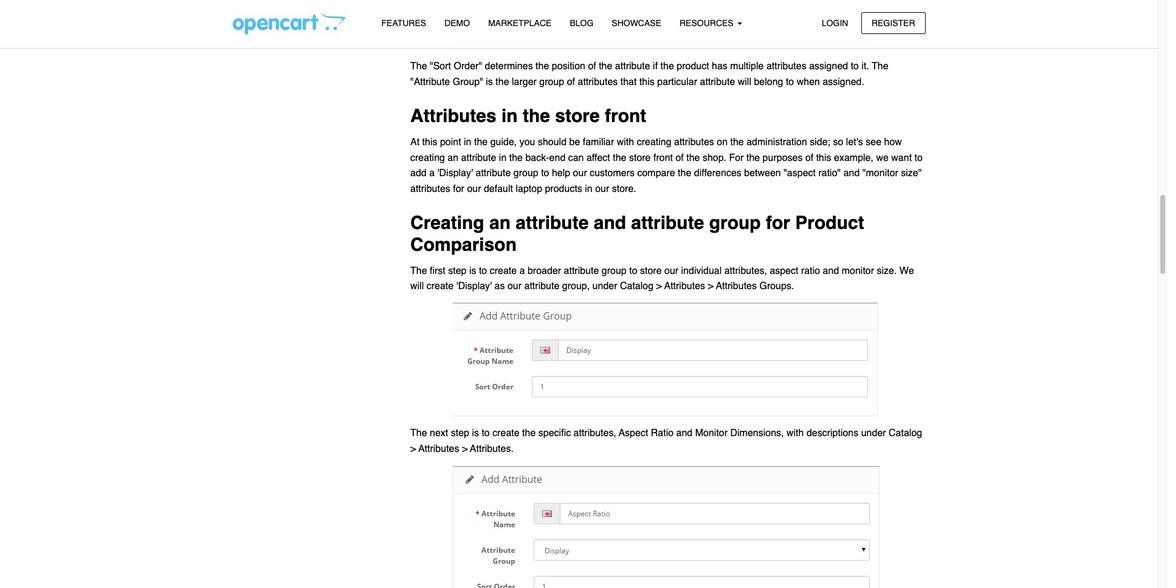 Task type: locate. For each thing, give the bounding box(es) containing it.
a right add
[[429, 168, 435, 179]]

1 vertical spatial will
[[410, 281, 424, 292]]

2 vertical spatial store
[[640, 266, 662, 277]]

1 horizontal spatial for
[[766, 212, 791, 234]]

attributes up shop.
[[674, 137, 714, 148]]

is inside "the first step is to create a broader attribute group to store our individual attributes, aspect ratio and monitor size. we will create 'display' as our attribute group, under catalog > attributes > attributes groups."
[[469, 266, 476, 277]]

customers
[[590, 168, 635, 179]]

our left individual
[[665, 266, 679, 277]]

group,
[[562, 281, 590, 292]]

the
[[410, 61, 427, 72], [872, 61, 889, 72], [410, 266, 427, 277], [410, 428, 427, 439]]

0 vertical spatial a
[[429, 168, 435, 179]]

first
[[430, 266, 446, 277]]

under right group,
[[593, 281, 618, 292]]

0 vertical spatial an
[[448, 152, 459, 163]]

will inside the "sort order" determines the position of the attribute if the product has multiple attributes assigned to it. the "attribute group" is the larger group of attributes that this particular attribute will belong to when assigned.
[[738, 77, 752, 87]]

1 vertical spatial store
[[629, 152, 651, 163]]

marketplace
[[488, 18, 552, 28]]

this right at in the left of the page
[[422, 137, 438, 148]]

the inside the next step is to create the specific attributes, aspect ratio and monitor dimensions, with descriptions under catalog > attributes > attributes.
[[522, 428, 536, 439]]

1 vertical spatial under
[[861, 428, 886, 439]]

creating up add
[[410, 152, 445, 163]]

create
[[490, 266, 517, 277], [427, 281, 454, 292], [493, 428, 520, 439]]

create inside the next step is to create the specific attributes, aspect ratio and monitor dimensions, with descriptions under catalog > attributes > attributes.
[[493, 428, 520, 439]]

demo link
[[435, 13, 479, 34]]

1 horizontal spatial this
[[640, 77, 655, 87]]

0 vertical spatial front
[[605, 105, 647, 127]]

and
[[844, 168, 860, 179], [594, 212, 626, 234], [823, 266, 839, 277], [677, 428, 693, 439]]

the left the first
[[410, 266, 427, 277]]

is inside the "sort order" determines the position of the attribute if the product has multiple attributes assigned to it. the "attribute group" is the larger group of attributes that this particular attribute will belong to when assigned.
[[486, 77, 493, 87]]

attributes inside the next step is to create the specific attributes, aspect ratio and monitor dimensions, with descriptions under catalog > attributes > attributes.
[[419, 444, 459, 455]]

"monitor
[[863, 168, 899, 179]]

1 vertical spatial creating
[[410, 152, 445, 163]]

attributes
[[410, 105, 497, 127], [665, 281, 705, 292], [716, 281, 757, 292], [419, 444, 459, 455]]

for inside 'creating an attribute and attribute group for product comparison'
[[766, 212, 791, 234]]

1 horizontal spatial a
[[520, 266, 525, 277]]

the inside "the first step is to create a broader attribute group to store our individual attributes, aspect ratio and monitor size. we will create 'display' as our attribute group, under catalog > attributes > attributes groups."
[[410, 266, 427, 277]]

0 vertical spatial this
[[640, 77, 655, 87]]

1 vertical spatial attributes,
[[574, 428, 617, 439]]

with left descriptions
[[787, 428, 804, 439]]

can
[[568, 152, 584, 163]]

opencart - open source shopping cart solution image
[[233, 13, 345, 35]]

is up attributes.
[[472, 428, 479, 439]]

how
[[884, 137, 902, 148]]

step inside the next step is to create the specific attributes, aspect ratio and monitor dimensions, with descriptions under catalog > attributes > attributes.
[[451, 428, 469, 439]]

1 horizontal spatial an
[[490, 212, 511, 234]]

the up you
[[523, 105, 550, 127]]

1 vertical spatial a
[[520, 266, 525, 277]]

the right for
[[747, 152, 760, 163]]

0 horizontal spatial will
[[410, 281, 424, 292]]

back-
[[526, 152, 549, 163]]

'display'
[[438, 168, 473, 179], [456, 281, 492, 292]]

to left 'help'
[[541, 168, 549, 179]]

the for the "sort order" determines the position of the attribute if the product has multiple attributes assigned to it. the "attribute group" is the larger group of attributes that this particular attribute will belong to when assigned.
[[410, 61, 427, 72]]

1 vertical spatial an
[[490, 212, 511, 234]]

attribute down guide,
[[461, 152, 496, 163]]

1 horizontal spatial catalog
[[889, 428, 923, 439]]

a left broader
[[520, 266, 525, 277]]

example,
[[834, 152, 874, 163]]

is down comparison
[[469, 266, 476, 277]]

'display' down point
[[438, 168, 473, 179]]

a inside "the first step is to create a broader attribute group to store our individual attributes, aspect ratio and monitor size. we will create 'display' as our attribute group, under catalog > attributes > attributes groups."
[[520, 266, 525, 277]]

front
[[605, 105, 647, 127], [654, 152, 673, 163]]

to up attributes.
[[482, 428, 490, 439]]

1 horizontal spatial attributes,
[[725, 266, 767, 277]]

assigned
[[809, 61, 848, 72]]

to left it. in the top of the page
[[851, 61, 859, 72]]

creating
[[410, 212, 484, 234]]

of down position
[[567, 77, 575, 87]]

and inside 'creating an attribute and attribute group for product comparison'
[[594, 212, 626, 234]]

to left when
[[786, 77, 794, 87]]

1 vertical spatial 'display'
[[456, 281, 492, 292]]

the up customers on the top right of page
[[613, 152, 627, 163]]

>
[[656, 281, 662, 292], [708, 281, 714, 292], [410, 444, 416, 455], [462, 444, 468, 455]]

creating up the compare
[[637, 137, 672, 148]]

our right as
[[508, 281, 522, 292]]

the right on
[[731, 137, 744, 148]]

0 horizontal spatial under
[[593, 281, 618, 292]]

the next step is to create the specific attributes, aspect ratio and monitor dimensions, with descriptions under catalog > attributes > attributes.
[[410, 428, 923, 455]]

features
[[382, 18, 426, 28]]

to
[[851, 61, 859, 72], [786, 77, 794, 87], [915, 152, 923, 163], [541, 168, 549, 179], [479, 266, 487, 277], [629, 266, 638, 277], [482, 428, 490, 439]]

attribute
[[615, 61, 650, 72], [700, 77, 735, 87], [461, 152, 496, 163], [476, 168, 511, 179], [516, 212, 589, 234], [631, 212, 704, 234], [564, 266, 599, 277], [524, 281, 560, 292]]

our left default
[[467, 183, 481, 194]]

will
[[738, 77, 752, 87], [410, 281, 424, 292]]

our down customers on the top right of page
[[595, 183, 610, 194]]

0 horizontal spatial with
[[617, 137, 634, 148]]

2 vertical spatial is
[[472, 428, 479, 439]]

attribute up group,
[[564, 266, 599, 277]]

an down default
[[490, 212, 511, 234]]

will inside "the first step is to create a broader attribute group to store our individual attributes, aspect ratio and monitor size. we will create 'display' as our attribute group, under catalog > attributes > attributes groups."
[[410, 281, 424, 292]]

under
[[593, 281, 618, 292], [861, 428, 886, 439]]

attributes, up groups.
[[725, 266, 767, 277]]

to down comparison
[[479, 266, 487, 277]]

dimensions,
[[731, 428, 784, 439]]

attributes, inside "the first step is to create a broader attribute group to store our individual attributes, aspect ratio and monitor size. we will create 'display' as our attribute group, under catalog > attributes > attributes groups."
[[725, 266, 767, 277]]

a
[[429, 168, 435, 179], [520, 266, 525, 277]]

is
[[486, 77, 493, 87], [469, 266, 476, 277], [472, 428, 479, 439]]

is right group"
[[486, 77, 493, 87]]

blog link
[[561, 13, 603, 34]]

blog
[[570, 18, 594, 28]]

if
[[653, 61, 658, 72]]

the right the compare
[[678, 168, 692, 179]]

create down the first
[[427, 281, 454, 292]]

1 horizontal spatial under
[[861, 428, 886, 439]]

0 vertical spatial step
[[448, 266, 467, 277]]

front up the compare
[[654, 152, 673, 163]]

0 vertical spatial 'display'
[[438, 168, 473, 179]]

create up attributes.
[[493, 428, 520, 439]]

the up the "attribute
[[410, 61, 427, 72]]

products
[[545, 183, 582, 194]]

the left specific at the left bottom
[[522, 428, 536, 439]]

1 vertical spatial front
[[654, 152, 673, 163]]

with right familiar
[[617, 137, 634, 148]]

an down point
[[448, 152, 459, 163]]

under right descriptions
[[861, 428, 886, 439]]

the inside the next step is to create the specific attributes, aspect ratio and monitor dimensions, with descriptions under catalog > attributes > attributes.
[[410, 428, 427, 439]]

attribute down has
[[700, 77, 735, 87]]

the down 'determines'
[[496, 77, 509, 87]]

the left guide,
[[474, 137, 488, 148]]

of
[[588, 61, 596, 72], [567, 77, 575, 87], [676, 152, 684, 163], [806, 152, 814, 163]]

belong
[[754, 77, 784, 87]]

is inside the next step is to create the specific attributes, aspect ratio and monitor dimensions, with descriptions under catalog > attributes > attributes.
[[472, 428, 479, 439]]

assigned.
[[823, 77, 865, 87]]

"aspect
[[784, 168, 816, 179]]

front down that
[[605, 105, 647, 127]]

monitor
[[695, 428, 728, 439]]

store up be
[[555, 105, 600, 127]]

2 vertical spatial this
[[816, 152, 832, 163]]

default
[[484, 183, 513, 194]]

attributes,
[[725, 266, 767, 277], [574, 428, 617, 439]]

0 vertical spatial create
[[490, 266, 517, 277]]

2 vertical spatial create
[[493, 428, 520, 439]]

of right position
[[588, 61, 596, 72]]

see
[[866, 137, 882, 148]]

the for the next step is to create the specific attributes, aspect ratio and monitor dimensions, with descriptions under catalog > attributes > attributes.
[[410, 428, 427, 439]]

our down can in the top of the page
[[573, 168, 587, 179]]

attributes, left aspect on the right of page
[[574, 428, 617, 439]]

step right the first
[[448, 266, 467, 277]]

0 vertical spatial will
[[738, 77, 752, 87]]

login
[[822, 18, 849, 28]]

1 vertical spatial this
[[422, 137, 438, 148]]

compare
[[638, 168, 675, 179]]

for up aspect
[[766, 212, 791, 234]]

store down 'creating an attribute and attribute group for product comparison' on the top of page
[[640, 266, 662, 277]]

group down 'creating an attribute and attribute group for product comparison' on the top of page
[[602, 266, 627, 277]]

0 vertical spatial store
[[555, 105, 600, 127]]

to right want on the top right
[[915, 152, 923, 163]]

create up as
[[490, 266, 517, 277]]

store up the compare
[[629, 152, 651, 163]]

an
[[448, 152, 459, 163], [490, 212, 511, 234]]

larger
[[512, 77, 537, 87]]

to down 'creating an attribute and attribute group for product comparison' on the top of page
[[629, 266, 638, 277]]

attributes.
[[470, 444, 514, 455]]

attributes
[[767, 61, 807, 72], [578, 77, 618, 87], [674, 137, 714, 148], [410, 183, 450, 194]]

'display' left as
[[456, 281, 492, 292]]

1 horizontal spatial creating
[[637, 137, 672, 148]]

step inside "the first step is to create a broader attribute group to store our individual attributes, aspect ratio and monitor size. we will create 'display' as our attribute group, under catalog > attributes > attributes groups."
[[448, 266, 467, 277]]

0 horizontal spatial catalog
[[620, 281, 654, 292]]

0 horizontal spatial for
[[453, 183, 465, 194]]

0 vertical spatial is
[[486, 77, 493, 87]]

0 vertical spatial attributes,
[[725, 266, 767, 277]]

store
[[555, 105, 600, 127], [629, 152, 651, 163], [640, 266, 662, 277]]

1 vertical spatial is
[[469, 266, 476, 277]]

for up creating
[[453, 183, 465, 194]]

the left next in the left of the page
[[410, 428, 427, 439]]

product
[[677, 61, 709, 72]]

group up laptop
[[514, 168, 539, 179]]

1 horizontal spatial with
[[787, 428, 804, 439]]

catalog
[[620, 281, 654, 292], [889, 428, 923, 439]]

for
[[453, 183, 465, 194], [766, 212, 791, 234]]

monitor
[[842, 266, 874, 277]]

0 vertical spatial under
[[593, 281, 618, 292]]

the
[[536, 61, 549, 72], [599, 61, 613, 72], [661, 61, 674, 72], [496, 77, 509, 87], [523, 105, 550, 127], [474, 137, 488, 148], [731, 137, 744, 148], [509, 152, 523, 163], [613, 152, 627, 163], [687, 152, 700, 163], [747, 152, 760, 163], [678, 168, 692, 179], [522, 428, 536, 439]]

this down 'if' at the right of page
[[640, 77, 655, 87]]

1 horizontal spatial will
[[738, 77, 752, 87]]

in right 'products' at the left of the page
[[585, 183, 593, 194]]

group down differences
[[709, 212, 761, 234]]

the for the first step is to create a broader attribute group to store our individual attributes, aspect ratio and monitor size. we will create 'display' as our attribute group, under catalog > attributes > attributes groups.
[[410, 266, 427, 277]]

features link
[[372, 13, 435, 34]]

when
[[797, 77, 820, 87]]

0 vertical spatial for
[[453, 183, 465, 194]]

1 vertical spatial step
[[451, 428, 469, 439]]

1 horizontal spatial front
[[654, 152, 673, 163]]

0 vertical spatial with
[[617, 137, 634, 148]]

0 horizontal spatial an
[[448, 152, 459, 163]]

marketplace link
[[479, 13, 561, 34]]

the right 'if' at the right of page
[[661, 61, 674, 72]]

step for next
[[451, 428, 469, 439]]

order"
[[454, 61, 482, 72]]

and inside at this point in the guide, you should be familiar with creating attributes on the administration side; so let's see how creating an attribute in the back-end can affect the store front of the shop. for the purposes of this example, we want to add a 'display' attribute group to help our customers compare the differences between "aspect ratio" and "monitor size" attributes for our default laptop products in our store.
[[844, 168, 860, 179]]

ratio
[[651, 428, 674, 439]]

1 vertical spatial for
[[766, 212, 791, 234]]

0 horizontal spatial attributes,
[[574, 428, 617, 439]]

group down position
[[540, 77, 564, 87]]

step right next in the left of the page
[[451, 428, 469, 439]]

0 vertical spatial catalog
[[620, 281, 654, 292]]

this down side;
[[816, 152, 832, 163]]

0 horizontal spatial a
[[429, 168, 435, 179]]

shop.
[[703, 152, 727, 163]]

1 vertical spatial with
[[787, 428, 804, 439]]

attribute down the compare
[[631, 212, 704, 234]]

attributes down add
[[410, 183, 450, 194]]

1 vertical spatial catalog
[[889, 428, 923, 439]]

creating
[[637, 137, 672, 148], [410, 152, 445, 163]]

group inside at this point in the guide, you should be familiar with creating attributes on the administration side; so let's see how creating an attribute in the back-end can affect the store front of the shop. for the purposes of this example, we want to add a 'display' attribute group to help our customers compare the differences between "aspect ratio" and "monitor size" attributes for our default laptop products in our store.
[[514, 168, 539, 179]]

particular
[[657, 77, 698, 87]]

familiar
[[583, 137, 614, 148]]

group
[[540, 77, 564, 87], [514, 168, 539, 179], [709, 212, 761, 234], [602, 266, 627, 277]]



Task type: vqa. For each thing, say whether or not it's contained in the screenshot.
"address" in the When the above fields have been filled in, click "Save" to save the form to the administration. You don't need to worry about the customer's IP address for keeping track of transactions, unless you need to know your customer's regional location.
no



Task type: describe. For each thing, give the bounding box(es) containing it.
step for first
[[448, 266, 467, 277]]

aspect
[[619, 428, 648, 439]]

ratio
[[801, 266, 820, 277]]

size.
[[877, 266, 897, 277]]

let's
[[846, 137, 863, 148]]

group inside the "sort order" determines the position of the attribute if the product has multiple attributes assigned to it. the "attribute group" is the larger group of attributes that this particular attribute will belong to when assigned.
[[540, 77, 564, 87]]

specific
[[539, 428, 571, 439]]

guide,
[[491, 137, 517, 148]]

group inside 'creating an attribute and attribute group for product comparison'
[[709, 212, 761, 234]]

you
[[520, 137, 535, 148]]

the right it. in the top of the page
[[872, 61, 889, 72]]

0 vertical spatial creating
[[637, 137, 672, 148]]

catalog inside "the first step is to create a broader attribute group to store our individual attributes, aspect ratio and monitor size. we will create 'display' as our attribute group, under catalog > attributes > attributes groups."
[[620, 281, 654, 292]]

comparison
[[410, 234, 517, 256]]

a inside at this point in the guide, you should be familiar with creating attributes on the administration side; so let's see how creating an attribute in the back-end can affect the store front of the shop. for the purposes of this example, we want to add a 'display' attribute group to help our customers compare the differences between "aspect ratio" and "monitor size" attributes for our default laptop products in our store.
[[429, 168, 435, 179]]

this inside the "sort order" determines the position of the attribute if the product has multiple attributes assigned to it. the "attribute group" is the larger group of attributes that this particular attribute will belong to when assigned.
[[640, 77, 655, 87]]

at
[[410, 137, 420, 148]]

administration
[[747, 137, 807, 148]]

so
[[833, 137, 844, 148]]

purposes
[[763, 152, 803, 163]]

at this point in the guide, you should be familiar with creating attributes on the administration side; so let's see how creating an attribute in the back-end can affect the store front of the shop. for the purposes of this example, we want to add a 'display' attribute group to help our customers compare the differences between "aspect ratio" and "monitor size" attributes for our default laptop products in our store.
[[410, 137, 923, 194]]

for inside at this point in the guide, you should be familiar with creating attributes on the administration side; so let's see how creating an attribute in the back-end can affect the store front of the shop. for the purposes of this example, we want to add a 'display' attribute group to help our customers compare the differences between "aspect ratio" and "monitor size" attributes for our default laptop products in our store.
[[453, 183, 465, 194]]

'display' inside at this point in the guide, you should be familiar with creating attributes on the administration side; so let's see how creating an attribute in the back-end can affect the store front of the shop. for the purposes of this example, we want to add a 'display' attribute group to help our customers compare the differences between "aspect ratio" and "monitor size" attributes for our default laptop products in our store.
[[438, 168, 473, 179]]

we
[[876, 152, 889, 163]]

add
[[410, 168, 427, 179]]

in right point
[[464, 137, 472, 148]]

attributes in the store front
[[410, 105, 647, 127]]

demo
[[445, 18, 470, 28]]

under inside "the first step is to create a broader attribute group to store our individual attributes, aspect ratio and monitor size. we will create 'display' as our attribute group, under catalog > attributes > attributes groups."
[[593, 281, 618, 292]]

'display' inside "the first step is to create a broader attribute group to store our individual attributes, aspect ratio and monitor size. we will create 'display' as our attribute group, under catalog > attributes > attributes groups."
[[456, 281, 492, 292]]

determines
[[485, 61, 533, 72]]

of up "aspect
[[806, 152, 814, 163]]

is for first
[[469, 266, 476, 277]]

multiple
[[731, 61, 764, 72]]

aspect ratio image
[[450, 465, 887, 589]]

group inside "the first step is to create a broader attribute group to store our individual attributes, aspect ratio and monitor size. we will create 'display' as our attribute group, under catalog > attributes > attributes groups."
[[602, 266, 627, 277]]

0 horizontal spatial front
[[605, 105, 647, 127]]

front inside at this point in the guide, you should be familiar with creating attributes on the administration side; so let's see how creating an attribute in the back-end can affect the store front of the shop. for the purposes of this example, we want to add a 'display' attribute group to help our customers compare the differences between "aspect ratio" and "monitor size" attributes for our default laptop products in our store.
[[654, 152, 673, 163]]

resources link
[[671, 13, 751, 34]]

catalog inside the next step is to create the specific attributes, aspect ratio and monitor dimensions, with descriptions under catalog > attributes > attributes.
[[889, 428, 923, 439]]

position
[[552, 61, 586, 72]]

store.
[[612, 183, 637, 194]]

store inside at this point in the guide, you should be familiar with creating attributes on the administration side; so let's see how creating an attribute in the back-end can affect the store front of the shop. for the purposes of this example, we want to add a 'display' attribute group to help our customers compare the differences between "aspect ratio" and "monitor size" attributes for our default laptop products in our store.
[[629, 152, 651, 163]]

point
[[440, 137, 461, 148]]

1 vertical spatial create
[[427, 281, 454, 292]]

create for next
[[493, 428, 520, 439]]

want
[[892, 152, 912, 163]]

of left shop.
[[676, 152, 684, 163]]

product
[[796, 212, 865, 234]]

0 horizontal spatial creating
[[410, 152, 445, 163]]

display attributes image
[[452, 303, 884, 419]]

an inside 'creating an attribute and attribute group for product comparison'
[[490, 212, 511, 234]]

the first step is to create a broader attribute group to store our individual attributes, aspect ratio and monitor size. we will create 'display' as our attribute group, under catalog > attributes > attributes groups.
[[410, 266, 914, 292]]

the right position
[[599, 61, 613, 72]]

we
[[900, 266, 914, 277]]

showcase link
[[603, 13, 671, 34]]

with inside the next step is to create the specific attributes, aspect ratio and monitor dimensions, with descriptions under catalog > attributes > attributes.
[[787, 428, 804, 439]]

register link
[[862, 12, 926, 34]]

and inside "the first step is to create a broader attribute group to store our individual attributes, aspect ratio and monitor size. we will create 'display' as our attribute group, under catalog > attributes > attributes groups."
[[823, 266, 839, 277]]

"attribute
[[410, 77, 450, 87]]

an inside at this point in the guide, you should be familiar with creating attributes on the administration side; so let's see how creating an attribute in the back-end can affect the store front of the shop. for the purposes of this example, we want to add a 'display' attribute group to help our customers compare the differences between "aspect ratio" and "monitor size" attributes for our default laptop products in our store.
[[448, 152, 459, 163]]

individual
[[681, 266, 722, 277]]

0 horizontal spatial this
[[422, 137, 438, 148]]

attribute up default
[[476, 168, 511, 179]]

has
[[712, 61, 728, 72]]

affect
[[587, 152, 610, 163]]

attribute down broader
[[524, 281, 560, 292]]

for
[[729, 152, 744, 163]]

the "sort order" determines the position of the attribute if the product has multiple attributes assigned to it. the "attribute group" is the larger group of attributes that this particular attribute will belong to when assigned.
[[410, 61, 889, 87]]

under inside the next step is to create the specific attributes, aspect ratio and monitor dimensions, with descriptions under catalog > attributes > attributes.
[[861, 428, 886, 439]]

help
[[552, 168, 570, 179]]

to inside the next step is to create the specific attributes, aspect ratio and monitor dimensions, with descriptions under catalog > attributes > attributes.
[[482, 428, 490, 439]]

creating an attribute and attribute group for product comparison
[[410, 212, 865, 256]]

side;
[[810, 137, 831, 148]]

as
[[495, 281, 505, 292]]

store inside "the first step is to create a broader attribute group to store our individual attributes, aspect ratio and monitor size. we will create 'display' as our attribute group, under catalog > attributes > attributes groups."
[[640, 266, 662, 277]]

with inside at this point in the guide, you should be familiar with creating attributes on the administration side; so let's see how creating an attribute in the back-end can affect the store front of the shop. for the purposes of this example, we want to add a 'display' attribute group to help our customers compare the differences between "aspect ratio" and "monitor size" attributes for our default laptop products in our store.
[[617, 137, 634, 148]]

on
[[717, 137, 728, 148]]

be
[[569, 137, 580, 148]]

in up guide,
[[502, 105, 518, 127]]

it.
[[862, 61, 869, 72]]

"sort
[[430, 61, 451, 72]]

the up larger
[[536, 61, 549, 72]]

differences
[[694, 168, 742, 179]]

register
[[872, 18, 915, 28]]

groups.
[[760, 281, 794, 292]]

the left shop.
[[687, 152, 700, 163]]

laptop
[[516, 183, 542, 194]]

the down you
[[509, 152, 523, 163]]

between
[[744, 168, 781, 179]]

that
[[621, 77, 637, 87]]

aspect
[[770, 266, 799, 277]]

ratio"
[[819, 168, 841, 179]]

broader
[[528, 266, 561, 277]]

2 horizontal spatial this
[[816, 152, 832, 163]]

descriptions
[[807, 428, 859, 439]]

and inside the next step is to create the specific attributes, aspect ratio and monitor dimensions, with descriptions under catalog > attributes > attributes.
[[677, 428, 693, 439]]

should
[[538, 137, 567, 148]]

size"
[[901, 168, 922, 179]]

end
[[549, 152, 566, 163]]

in down guide,
[[499, 152, 507, 163]]

login link
[[812, 12, 859, 34]]

is for next
[[472, 428, 479, 439]]

showcase
[[612, 18, 662, 28]]

attributes left that
[[578, 77, 618, 87]]

attribute up that
[[615, 61, 650, 72]]

resources
[[680, 18, 736, 28]]

group"
[[453, 77, 483, 87]]

next
[[430, 428, 448, 439]]

look attributes image
[[450, 0, 887, 52]]

create for first
[[490, 266, 517, 277]]

attribute down 'products' at the left of the page
[[516, 212, 589, 234]]

attributes, inside the next step is to create the specific attributes, aspect ratio and monitor dimensions, with descriptions under catalog > attributes > attributes.
[[574, 428, 617, 439]]

attributes up the belong
[[767, 61, 807, 72]]



